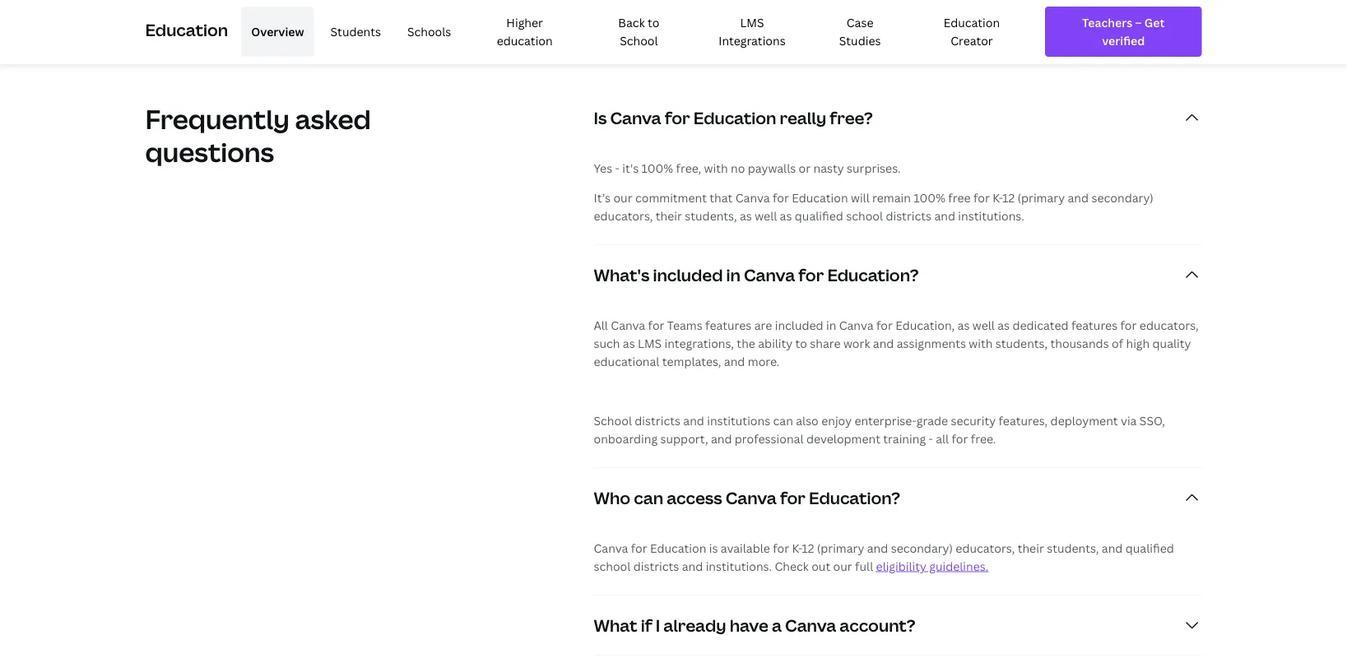 Task type: describe. For each thing, give the bounding box(es) containing it.
2 features from the left
[[1071, 317, 1118, 333]]

k- inside the it's our commitment that canva for education will remain 100% free for k-12 (primary and secondary) educators, their students, as well as qualified school districts and institutions.
[[993, 189, 1002, 205]]

questions
[[145, 134, 274, 170]]

enterprise-
[[855, 412, 916, 428]]

schools link
[[397, 7, 461, 57]]

12 inside canva for education is available for k-12 (primary and secondary) educators, their students, and qualified school districts and institutions. check out our full
[[802, 540, 814, 556]]

0 horizontal spatial 100%
[[641, 160, 673, 176]]

ability
[[758, 335, 793, 351]]

students, inside all canva for teams features are included in canva for education, as well as dedicated features for educators, such as lms integrations, the ability to share work and assignments with students, thousands of high quality educational templates, and more.
[[995, 335, 1048, 351]]

all
[[594, 317, 608, 333]]

yes - it's 100% free, with no paywalls or nasty surprises.
[[594, 160, 901, 176]]

in inside all canva for teams features are included in canva for education, as well as dedicated features for educators, such as lms integrations, the ability to share work and assignments with students, thousands of high quality educational templates, and more.
[[826, 317, 836, 333]]

a
[[772, 614, 782, 636]]

nasty
[[813, 160, 844, 176]]

1 features from the left
[[705, 317, 752, 333]]

for up free,
[[665, 106, 690, 129]]

who can access canva for education?
[[594, 486, 900, 509]]

no
[[731, 160, 745, 176]]

what's included in canva for education?
[[594, 263, 919, 286]]

higher education
[[497, 14, 553, 48]]

what if i already have a canva account? button
[[594, 596, 1202, 655]]

case studies link
[[815, 7, 905, 57]]

education inside canva for education is available for k-12 (primary and secondary) educators, their students, and qualified school districts and institutions. check out our full
[[650, 540, 706, 556]]

(primary inside canva for education is available for k-12 (primary and secondary) educators, their students, and qualified school districts and institutions. check out our full
[[817, 540, 864, 556]]

work
[[843, 335, 870, 351]]

students, inside the it's our commitment that canva for education will remain 100% free for k-12 (primary and secondary) educators, their students, as well as qualified school districts and institutions.
[[685, 208, 737, 223]]

included inside all canva for teams features are included in canva for education, as well as dedicated features for educators, such as lms integrations, the ability to share work and assignments with students, thousands of high quality educational templates, and more.
[[775, 317, 823, 333]]

education? for who can access canva for education?
[[809, 486, 900, 509]]

support,
[[660, 431, 708, 446]]

canva right all
[[611, 317, 645, 333]]

students, inside canva for education is available for k-12 (primary and secondary) educators, their students, and qualified school districts and institutions. check out our full
[[1047, 540, 1099, 556]]

education element
[[145, 0, 1202, 63]]

is
[[709, 540, 718, 556]]

for up high
[[1120, 317, 1137, 333]]

via
[[1121, 412, 1137, 428]]

canva right 'is' at left top
[[610, 106, 661, 129]]

eligibility guidelines.
[[876, 558, 988, 574]]

free,
[[676, 160, 701, 176]]

for left education,
[[876, 317, 893, 333]]

school inside the it's our commitment that canva for education will remain 100% free for k-12 (primary and secondary) educators, their students, as well as qualified school districts and institutions.
[[846, 208, 883, 223]]

the
[[737, 335, 755, 351]]

education inside menu bar
[[944, 14, 1000, 30]]

for inside school districts and institutions can also enjoy enterprise-grade security features, deployment via sso, onboarding support, and professional development training - all for free.
[[952, 431, 968, 446]]

students
[[330, 24, 381, 39]]

districts inside school districts and institutions can also enjoy enterprise-grade security features, deployment via sso, onboarding support, and professional development training - all for free.
[[635, 412, 680, 428]]

features,
[[999, 412, 1048, 428]]

professional
[[735, 431, 804, 446]]

lms inside lms integrations
[[740, 14, 764, 30]]

as down yes - it's 100% free, with no paywalls or nasty surprises.
[[740, 208, 752, 223]]

schools
[[407, 24, 451, 39]]

qualified inside canva for education is available for k-12 (primary and secondary) educators, their students, and qualified school districts and institutions. check out our full
[[1126, 540, 1174, 556]]

included inside dropdown button
[[653, 263, 723, 286]]

it's
[[622, 160, 639, 176]]

as down paywalls
[[780, 208, 792, 223]]

free?
[[830, 106, 873, 129]]

it's our commitment that canva for education will remain 100% free for k-12 (primary and secondary) educators, their students, as well as qualified school districts and institutions.
[[594, 189, 1153, 223]]

canva for education is available for k-12 (primary and secondary) educators, their students, and qualified school districts and institutions. check out our full
[[594, 540, 1174, 574]]

higher
[[506, 14, 543, 30]]

development
[[806, 431, 880, 446]]

canva up available
[[726, 486, 777, 509]]

what if i already have a canva account?
[[594, 614, 916, 636]]

that
[[710, 189, 733, 205]]

back to school link
[[588, 7, 689, 57]]

also
[[796, 412, 819, 428]]

more.
[[748, 353, 780, 369]]

account?
[[840, 614, 916, 636]]

institutions
[[707, 412, 770, 428]]

educators, inside canva for education is available for k-12 (primary and secondary) educators, their students, and qualified school districts and institutions. check out our full
[[956, 540, 1015, 556]]

education
[[497, 33, 553, 48]]

what's included in canva for education? button
[[594, 245, 1202, 304]]

0 vertical spatial -
[[615, 160, 619, 176]]

studies
[[839, 33, 881, 48]]

case studies
[[839, 14, 881, 48]]

grade
[[916, 412, 948, 428]]

remain
[[872, 189, 911, 205]]

menu bar inside the 'education' element
[[235, 7, 1032, 57]]

can inside dropdown button
[[634, 486, 663, 509]]

for left "teams" in the top of the page
[[648, 317, 664, 333]]

out
[[812, 558, 830, 574]]

it's
[[594, 189, 611, 205]]

canva up are
[[744, 263, 795, 286]]

what's
[[594, 263, 650, 286]]

lms integrations
[[719, 14, 786, 48]]

if
[[641, 614, 652, 636]]

thousands
[[1050, 335, 1109, 351]]

as up educational
[[623, 335, 635, 351]]

overview
[[251, 24, 304, 39]]

well inside all canva for teams features are included in canva for education, as well as dedicated features for educators, such as lms integrations, the ability to share work and assignments with students, thousands of high quality educational templates, and more.
[[972, 317, 995, 333]]

canva on tablets image
[[145, 0, 1202, 7]]

school districts and institutions can also enjoy enterprise-grade security features, deployment via sso, onboarding support, and professional development training - all for free.
[[594, 412, 1165, 446]]

school inside canva for education is available for k-12 (primary and secondary) educators, their students, and qualified school districts and institutions. check out our full
[[594, 558, 631, 574]]

0 vertical spatial with
[[704, 160, 728, 176]]

districts inside the it's our commitment that canva for education will remain 100% free for k-12 (primary and secondary) educators, their students, as well as qualified school districts and institutions.
[[886, 208, 932, 223]]

or
[[799, 160, 811, 176]]

have
[[730, 614, 769, 636]]

education inside the it's our commitment that canva for education will remain 100% free for k-12 (primary and secondary) educators, their students, as well as qualified school districts and institutions.
[[792, 189, 848, 205]]

lms inside all canva for teams features are included in canva for education, as well as dedicated features for educators, such as lms integrations, the ability to share work and assignments with students, thousands of high quality educational templates, and more.
[[638, 335, 662, 351]]

back to school
[[618, 14, 659, 48]]

dedicated
[[1013, 317, 1069, 333]]

integrations,
[[664, 335, 734, 351]]

commitment
[[635, 189, 707, 205]]

paywalls
[[748, 160, 796, 176]]

for down paywalls
[[773, 189, 789, 205]]

education creator link
[[912, 7, 1032, 57]]

education,
[[895, 317, 955, 333]]



Task type: vqa. For each thing, say whether or not it's contained in the screenshot.
Corporate (4)
no



Task type: locate. For each thing, give the bounding box(es) containing it.
1 horizontal spatial well
[[972, 317, 995, 333]]

100% inside the it's our commitment that canva for education will remain 100% free for k-12 (primary and secondary) educators, their students, as well as qualified school districts and institutions.
[[914, 189, 945, 205]]

with right assignments
[[969, 335, 993, 351]]

all
[[936, 431, 949, 446]]

menu bar containing higher education
[[235, 7, 1032, 57]]

1 vertical spatial (primary
[[817, 540, 864, 556]]

education?
[[827, 263, 919, 286], [809, 486, 900, 509]]

school
[[846, 208, 883, 223], [594, 558, 631, 574]]

12 up 'out'
[[802, 540, 814, 556]]

our left full
[[833, 558, 852, 574]]

frequently asked questions
[[145, 101, 371, 170]]

can right who at the bottom left
[[634, 486, 663, 509]]

0 horizontal spatial their
[[656, 208, 682, 223]]

onboarding
[[594, 431, 658, 446]]

1 horizontal spatial educators,
[[956, 540, 1015, 556]]

well left dedicated
[[972, 317, 995, 333]]

1 vertical spatial qualified
[[1126, 540, 1174, 556]]

lms
[[740, 14, 764, 30], [638, 335, 662, 351]]

1 horizontal spatial -
[[929, 431, 933, 446]]

educators, inside all canva for teams features are included in canva for education, as well as dedicated features for educators, such as lms integrations, the ability to share work and assignments with students, thousands of high quality educational templates, and more.
[[1140, 317, 1199, 333]]

school down will
[[846, 208, 883, 223]]

are
[[754, 317, 772, 333]]

for down professional
[[780, 486, 806, 509]]

2 vertical spatial districts
[[633, 558, 679, 574]]

with
[[704, 160, 728, 176], [969, 335, 993, 351]]

1 horizontal spatial their
[[1018, 540, 1044, 556]]

1 vertical spatial education?
[[809, 486, 900, 509]]

districts down remain
[[886, 208, 932, 223]]

canva inside canva for education is available for k-12 (primary and secondary) educators, their students, and qualified school districts and institutions. check out our full
[[594, 540, 628, 556]]

such
[[594, 335, 620, 351]]

asked
[[295, 101, 371, 137]]

0 vertical spatial to
[[648, 14, 659, 30]]

school up 'what'
[[594, 558, 631, 574]]

well down paywalls
[[755, 208, 777, 223]]

already
[[663, 614, 726, 636]]

assignments
[[897, 335, 966, 351]]

our inside canva for education is available for k-12 (primary and secondary) educators, their students, and qualified school districts and institutions. check out our full
[[833, 558, 852, 574]]

0 horizontal spatial qualified
[[795, 208, 843, 223]]

qualified inside the it's our commitment that canva for education will remain 100% free for k-12 (primary and secondary) educators, their students, as well as qualified school districts and institutions.
[[795, 208, 843, 223]]

lms integrations link
[[696, 7, 808, 57]]

-
[[615, 160, 619, 176], [929, 431, 933, 446]]

who can access canva for education? button
[[594, 468, 1202, 527]]

well inside the it's our commitment that canva for education will remain 100% free for k-12 (primary and secondary) educators, their students, as well as qualified school districts and institutions.
[[755, 208, 777, 223]]

with inside all canva for teams features are included in canva for education, as well as dedicated features for educators, such as lms integrations, the ability to share work and assignments with students, thousands of high quality educational templates, and more.
[[969, 335, 993, 351]]

educational
[[594, 353, 659, 369]]

0 vertical spatial school
[[620, 33, 658, 48]]

1 horizontal spatial can
[[773, 412, 793, 428]]

1 vertical spatial school
[[594, 412, 632, 428]]

lms up the integrations on the top
[[740, 14, 764, 30]]

for
[[665, 106, 690, 129], [773, 189, 789, 205], [973, 189, 990, 205], [798, 263, 824, 286], [648, 317, 664, 333], [876, 317, 893, 333], [1120, 317, 1137, 333], [952, 431, 968, 446], [780, 486, 806, 509], [631, 540, 647, 556], [773, 540, 789, 556]]

as up assignments
[[958, 317, 970, 333]]

0 vertical spatial well
[[755, 208, 777, 223]]

1 horizontal spatial features
[[1071, 317, 1118, 333]]

templates,
[[662, 353, 721, 369]]

institutions. inside the it's our commitment that canva for education will remain 100% free for k-12 (primary and secondary) educators, their students, as well as qualified school districts and institutions.
[[958, 208, 1024, 223]]

0 horizontal spatial k-
[[792, 540, 802, 556]]

1 vertical spatial their
[[1018, 540, 1044, 556]]

to right 'back'
[[648, 14, 659, 30]]

included up ability
[[775, 317, 823, 333]]

training
[[883, 431, 926, 446]]

who
[[594, 486, 631, 509]]

100% left free
[[914, 189, 945, 205]]

1 vertical spatial k-
[[792, 540, 802, 556]]

canva right a
[[785, 614, 836, 636]]

institutions.
[[958, 208, 1024, 223], [706, 558, 772, 574]]

is canva for education really free? button
[[594, 88, 1202, 147]]

1 vertical spatial students,
[[995, 335, 1048, 351]]

menu bar
[[235, 7, 1032, 57]]

school inside back to school
[[620, 33, 658, 48]]

k- inside canva for education is available for k-12 (primary and secondary) educators, their students, and qualified school districts and institutions. check out our full
[[792, 540, 802, 556]]

canva down who at the bottom left
[[594, 540, 628, 556]]

to inside all canva for teams features are included in canva for education, as well as dedicated features for educators, such as lms integrations, the ability to share work and assignments with students, thousands of high quality educational templates, and more.
[[795, 335, 807, 351]]

1 vertical spatial 12
[[802, 540, 814, 556]]

for up check
[[773, 540, 789, 556]]

education inside dropdown button
[[693, 106, 776, 129]]

high
[[1126, 335, 1150, 351]]

educators, for it's our commitment that canva for education will remain 100% free for k-12 (primary and secondary) educators, their students, as well as qualified school districts and institutions.
[[594, 208, 653, 223]]

secondary) inside canva for education is available for k-12 (primary and secondary) educators, their students, and qualified school districts and institutions. check out our full
[[891, 540, 953, 556]]

really
[[780, 106, 826, 129]]

0 vertical spatial districts
[[886, 208, 932, 223]]

check
[[775, 558, 809, 574]]

0 vertical spatial education?
[[827, 263, 919, 286]]

- left all
[[929, 431, 933, 446]]

of
[[1112, 335, 1123, 351]]

what
[[594, 614, 637, 636]]

overview link
[[241, 7, 314, 57]]

1 horizontal spatial with
[[969, 335, 993, 351]]

1 vertical spatial lms
[[638, 335, 662, 351]]

canva down yes - it's 100% free, with no paywalls or nasty surprises.
[[735, 189, 770, 205]]

educators, inside the it's our commitment that canva for education will remain 100% free for k-12 (primary and secondary) educators, their students, as well as qualified school districts and institutions.
[[594, 208, 653, 223]]

full
[[855, 558, 873, 574]]

0 horizontal spatial to
[[648, 14, 659, 30]]

1 vertical spatial included
[[775, 317, 823, 333]]

lms up educational
[[638, 335, 662, 351]]

1 vertical spatial districts
[[635, 412, 680, 428]]

0 vertical spatial qualified
[[795, 208, 843, 223]]

12
[[1002, 189, 1015, 205], [802, 540, 814, 556]]

0 vertical spatial educators,
[[594, 208, 653, 223]]

for right free
[[973, 189, 990, 205]]

1 horizontal spatial lms
[[740, 14, 764, 30]]

free.
[[971, 431, 996, 446]]

educators, up the quality
[[1140, 317, 1199, 333]]

0 horizontal spatial lms
[[638, 335, 662, 351]]

0 vertical spatial included
[[653, 263, 723, 286]]

in
[[726, 263, 741, 286], [826, 317, 836, 333]]

features up the
[[705, 317, 752, 333]]

with left no
[[704, 160, 728, 176]]

- left it's
[[615, 160, 619, 176]]

for left "is"
[[631, 540, 647, 556]]

1 horizontal spatial 12
[[1002, 189, 1015, 205]]

in up share
[[826, 317, 836, 333]]

students link
[[321, 7, 391, 57]]

0 horizontal spatial secondary)
[[891, 540, 953, 556]]

to inside back to school
[[648, 14, 659, 30]]

can up professional
[[773, 412, 793, 428]]

well
[[755, 208, 777, 223], [972, 317, 995, 333]]

1 horizontal spatial to
[[795, 335, 807, 351]]

0 horizontal spatial can
[[634, 486, 663, 509]]

2 vertical spatial students,
[[1047, 540, 1099, 556]]

education? for what's included in canva for education?
[[827, 263, 919, 286]]

eligibility guidelines. link
[[876, 558, 988, 574]]

0 horizontal spatial 12
[[802, 540, 814, 556]]

back
[[618, 14, 645, 30]]

enjoy
[[821, 412, 852, 428]]

secondary) inside the it's our commitment that canva for education will remain 100% free for k-12 (primary and secondary) educators, their students, as well as qualified school districts and institutions.
[[1091, 189, 1153, 205]]

2 vertical spatial educators,
[[956, 540, 1015, 556]]

included up "teams" in the top of the page
[[653, 263, 723, 286]]

12 right free
[[1002, 189, 1015, 205]]

100% right it's
[[641, 160, 673, 176]]

0 horizontal spatial in
[[726, 263, 741, 286]]

0 vertical spatial 100%
[[641, 160, 673, 176]]

0 vertical spatial can
[[773, 412, 793, 428]]

quality
[[1153, 335, 1191, 351]]

1 vertical spatial with
[[969, 335, 993, 351]]

0 horizontal spatial our
[[613, 189, 632, 205]]

(primary inside the it's our commitment that canva for education will remain 100% free for k-12 (primary and secondary) educators, their students, as well as qualified school districts and institutions.
[[1018, 189, 1065, 205]]

institutions. down free
[[958, 208, 1024, 223]]

1 vertical spatial school
[[594, 558, 631, 574]]

0 horizontal spatial well
[[755, 208, 777, 223]]

qualified
[[795, 208, 843, 223], [1126, 540, 1174, 556]]

0 vertical spatial institutions.
[[958, 208, 1024, 223]]

1 horizontal spatial included
[[775, 317, 823, 333]]

12 inside the it's our commitment that canva for education will remain 100% free for k-12 (primary and secondary) educators, their students, as well as qualified school districts and institutions.
[[1002, 189, 1015, 205]]

institutions. inside canva for education is available for k-12 (primary and secondary) educators, their students, and qualified school districts and institutions. check out our full
[[706, 558, 772, 574]]

1 vertical spatial well
[[972, 317, 995, 333]]

1 horizontal spatial secondary)
[[1091, 189, 1153, 205]]

canva up the work in the right of the page
[[839, 317, 874, 333]]

1 horizontal spatial our
[[833, 558, 852, 574]]

k- right free
[[993, 189, 1002, 205]]

deployment
[[1050, 412, 1118, 428]]

districts
[[886, 208, 932, 223], [635, 412, 680, 428], [633, 558, 679, 574]]

(primary up 'out'
[[817, 540, 864, 556]]

education? down the it's our commitment that canva for education will remain 100% free for k-12 (primary and secondary) educators, their students, as well as qualified school districts and institutions.
[[827, 263, 919, 286]]

case
[[847, 14, 873, 30]]

1 vertical spatial in
[[826, 317, 836, 333]]

0 vertical spatial in
[[726, 263, 741, 286]]

1 horizontal spatial qualified
[[1126, 540, 1174, 556]]

1 vertical spatial -
[[929, 431, 933, 446]]

for right all
[[952, 431, 968, 446]]

as left dedicated
[[998, 317, 1010, 333]]

educators, down it's
[[594, 208, 653, 223]]

available
[[721, 540, 770, 556]]

in inside dropdown button
[[726, 263, 741, 286]]

1 vertical spatial institutions.
[[706, 558, 772, 574]]

for up share
[[798, 263, 824, 286]]

will
[[851, 189, 870, 205]]

0 vertical spatial 12
[[1002, 189, 1015, 205]]

school down 'back'
[[620, 33, 658, 48]]

educators, up guidelines.
[[956, 540, 1015, 556]]

2 horizontal spatial educators,
[[1140, 317, 1199, 333]]

our right it's
[[613, 189, 632, 205]]

0 vertical spatial secondary)
[[1091, 189, 1153, 205]]

yes
[[594, 160, 612, 176]]

1 vertical spatial can
[[634, 486, 663, 509]]

eligibility
[[876, 558, 926, 574]]

their
[[656, 208, 682, 223], [1018, 540, 1044, 556]]

canva inside the it's our commitment that canva for education will remain 100% free for k-12 (primary and secondary) educators, their students, as well as qualified school districts and institutions.
[[735, 189, 770, 205]]

0 vertical spatial (primary
[[1018, 189, 1065, 205]]

school up onboarding
[[594, 412, 632, 428]]

their inside the it's our commitment that canva for education will remain 100% free for k-12 (primary and secondary) educators, their students, as well as qualified school districts and institutions.
[[656, 208, 682, 223]]

school inside school districts and institutions can also enjoy enterprise-grade security features, deployment via sso, onboarding support, and professional development training - all for free.
[[594, 412, 632, 428]]

1 horizontal spatial k-
[[993, 189, 1002, 205]]

1 vertical spatial our
[[833, 558, 852, 574]]

0 vertical spatial lms
[[740, 14, 764, 30]]

is canva for education really free?
[[594, 106, 873, 129]]

integrations
[[719, 33, 786, 48]]

1 horizontal spatial (primary
[[1018, 189, 1065, 205]]

0 horizontal spatial included
[[653, 263, 723, 286]]

0 horizontal spatial educators,
[[594, 208, 653, 223]]

included
[[653, 263, 723, 286], [775, 317, 823, 333]]

guidelines.
[[929, 558, 988, 574]]

education
[[944, 14, 1000, 30], [145, 18, 228, 41], [693, 106, 776, 129], [792, 189, 848, 205], [650, 540, 706, 556]]

can inside school districts and institutions can also enjoy enterprise-grade security features, deployment via sso, onboarding support, and professional development training - all for free.
[[773, 412, 793, 428]]

as
[[740, 208, 752, 223], [780, 208, 792, 223], [958, 317, 970, 333], [998, 317, 1010, 333], [623, 335, 635, 351]]

1 vertical spatial to
[[795, 335, 807, 351]]

i
[[656, 614, 660, 636]]

to left share
[[795, 335, 807, 351]]

1 vertical spatial 100%
[[914, 189, 945, 205]]

all canva for teams features are included in canva for education, as well as dedicated features for educators, such as lms integrations, the ability to share work and assignments with students, thousands of high quality educational templates, and more.
[[594, 317, 1199, 369]]

- inside school districts and institutions can also enjoy enterprise-grade security features, deployment via sso, onboarding support, and professional development training - all for free.
[[929, 431, 933, 446]]

0 vertical spatial school
[[846, 208, 883, 223]]

institutions. down available
[[706, 558, 772, 574]]

0 horizontal spatial features
[[705, 317, 752, 333]]

k- up check
[[792, 540, 802, 556]]

(primary
[[1018, 189, 1065, 205], [817, 540, 864, 556]]

educators, for all canva for teams features are included in canva for education, as well as dedicated features for educators, such as lms integrations, the ability to share work and assignments with students, thousands of high quality educational templates, and more.
[[1140, 317, 1199, 333]]

districts inside canva for education is available for k-12 (primary and secondary) educators, their students, and qualified school districts and institutions. check out our full
[[633, 558, 679, 574]]

features
[[705, 317, 752, 333], [1071, 317, 1118, 333]]

0 vertical spatial students,
[[685, 208, 737, 223]]

0 vertical spatial our
[[613, 189, 632, 205]]

access
[[667, 486, 722, 509]]

1 horizontal spatial in
[[826, 317, 836, 333]]

0 vertical spatial k-
[[993, 189, 1002, 205]]

1 vertical spatial secondary)
[[891, 540, 953, 556]]

1 horizontal spatial institutions.
[[958, 208, 1024, 223]]

0 horizontal spatial -
[[615, 160, 619, 176]]

is
[[594, 106, 607, 129]]

teachers – get verified image
[[1060, 13, 1187, 50]]

students,
[[685, 208, 737, 223], [995, 335, 1048, 351], [1047, 540, 1099, 556]]

surprises.
[[847, 160, 901, 176]]

districts up 'support,'
[[635, 412, 680, 428]]

1 horizontal spatial school
[[846, 208, 883, 223]]

0 horizontal spatial institutions.
[[706, 558, 772, 574]]

education? down development
[[809, 486, 900, 509]]

our inside the it's our commitment that canva for education will remain 100% free for k-12 (primary and secondary) educators, their students, as well as qualified school districts and institutions.
[[613, 189, 632, 205]]

free
[[948, 189, 971, 205]]

0 horizontal spatial (primary
[[817, 540, 864, 556]]

their inside canva for education is available for k-12 (primary and secondary) educators, their students, and qualified school districts and institutions. check out our full
[[1018, 540, 1044, 556]]

districts up i
[[633, 558, 679, 574]]

higher education link
[[468, 7, 582, 57]]

0 horizontal spatial school
[[594, 558, 631, 574]]

in up the
[[726, 263, 741, 286]]

features up the thousands
[[1071, 317, 1118, 333]]

0 horizontal spatial with
[[704, 160, 728, 176]]

0 vertical spatial their
[[656, 208, 682, 223]]

1 vertical spatial educators,
[[1140, 317, 1199, 333]]

1 horizontal spatial 100%
[[914, 189, 945, 205]]

frequently
[[145, 101, 290, 137]]

(primary right free
[[1018, 189, 1065, 205]]



